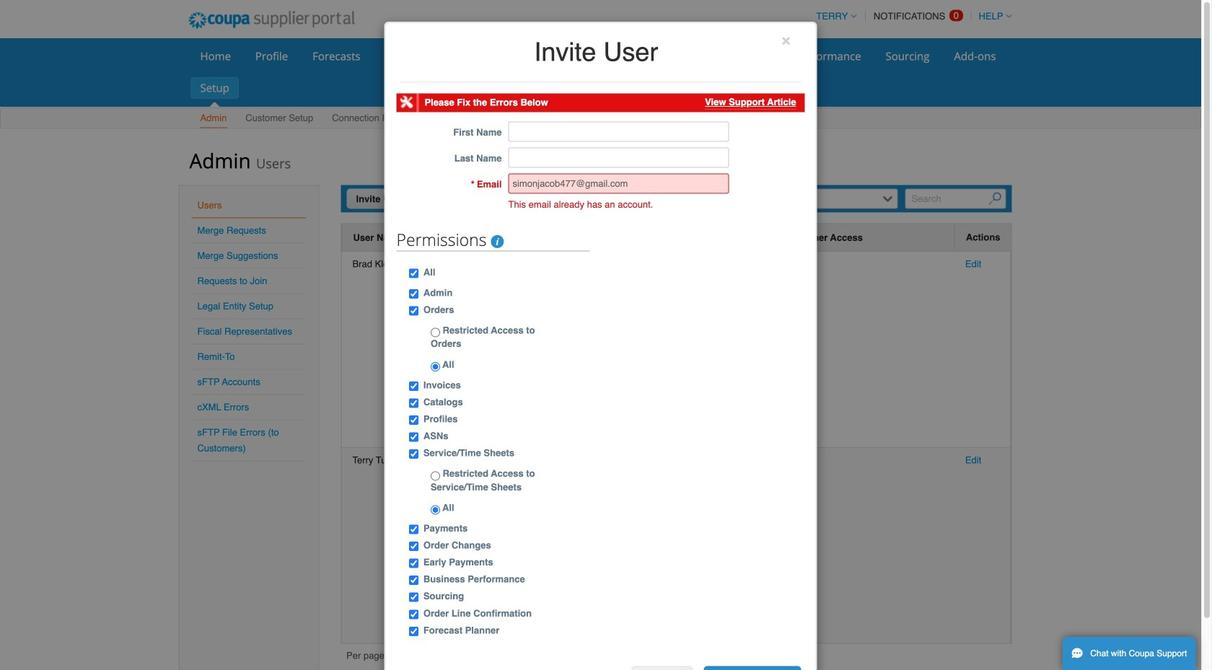 Task type: describe. For each thing, give the bounding box(es) containing it.
search image
[[989, 192, 1001, 205]]

coupa supplier portal image
[[179, 2, 364, 38]]

Search text field
[[905, 189, 1006, 209]]

info image
[[491, 235, 504, 248]]



Task type: locate. For each thing, give the bounding box(es) containing it.
None checkbox
[[409, 289, 418, 299], [409, 306, 418, 316], [409, 399, 418, 408], [409, 416, 418, 425], [409, 542, 418, 551], [409, 559, 418, 568], [409, 576, 418, 585], [409, 593, 418, 602], [409, 627, 418, 636], [409, 289, 418, 299], [409, 306, 418, 316], [409, 399, 418, 408], [409, 416, 418, 425], [409, 542, 418, 551], [409, 559, 418, 568], [409, 576, 418, 585], [409, 593, 418, 602], [409, 627, 418, 636]]

None checkbox
[[409, 269, 418, 278], [409, 382, 418, 391], [409, 433, 418, 442], [409, 450, 418, 459], [409, 525, 418, 534], [409, 610, 418, 619], [409, 269, 418, 278], [409, 382, 418, 391], [409, 433, 418, 442], [409, 450, 418, 459], [409, 525, 418, 534], [409, 610, 418, 619]]

None radio
[[431, 362, 440, 371]]

None text field
[[508, 122, 729, 142], [508, 173, 729, 194], [508, 122, 729, 142], [508, 173, 729, 194]]

None radio
[[431, 328, 440, 337], [431, 471, 440, 481], [431, 505, 440, 515], [431, 328, 440, 337], [431, 471, 440, 481], [431, 505, 440, 515]]

None text field
[[508, 148, 729, 168]]



Task type: vqa. For each thing, say whether or not it's contained in the screenshot.
option at the left bottom of page
yes



